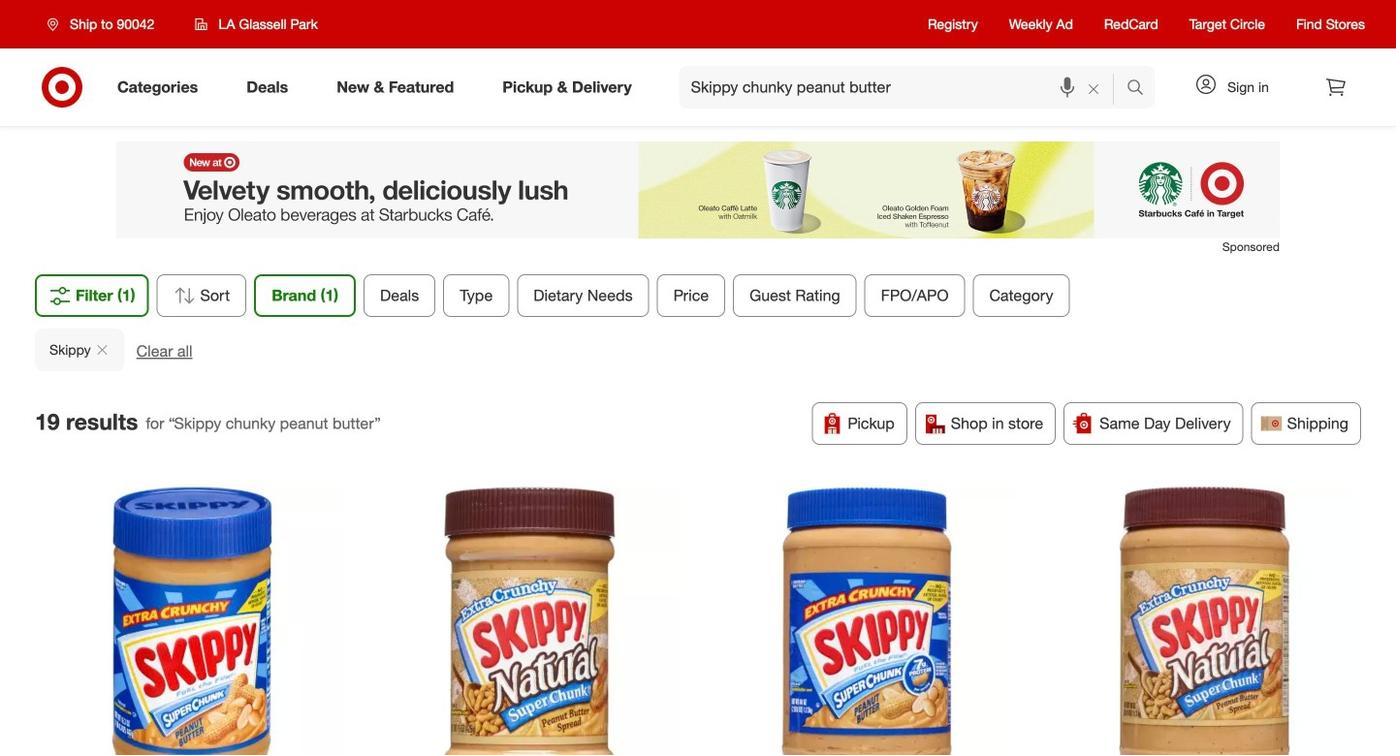 Task type: describe. For each thing, give the bounding box(es) containing it.
What can we help you find? suggestions appear below search field
[[679, 66, 1132, 109]]



Task type: locate. For each thing, give the bounding box(es) containing it.
skippy chunky peanut butter - 16.3oz image
[[42, 487, 342, 755], [42, 487, 342, 755]]

skippy chunky peanut butter - 40oz image
[[717, 487, 1017, 755], [717, 487, 1017, 755]]

advertisement element
[[116, 142, 1280, 239]]

skippy natural chunky peanut butter - 40oz image
[[1054, 487, 1354, 755], [1054, 487, 1354, 755]]

skippy natural super chunk peanut butter - 15oz image
[[380, 487, 679, 755], [380, 487, 679, 755]]



Task type: vqa. For each thing, say whether or not it's contained in the screenshot.
Advertisement Element
yes



